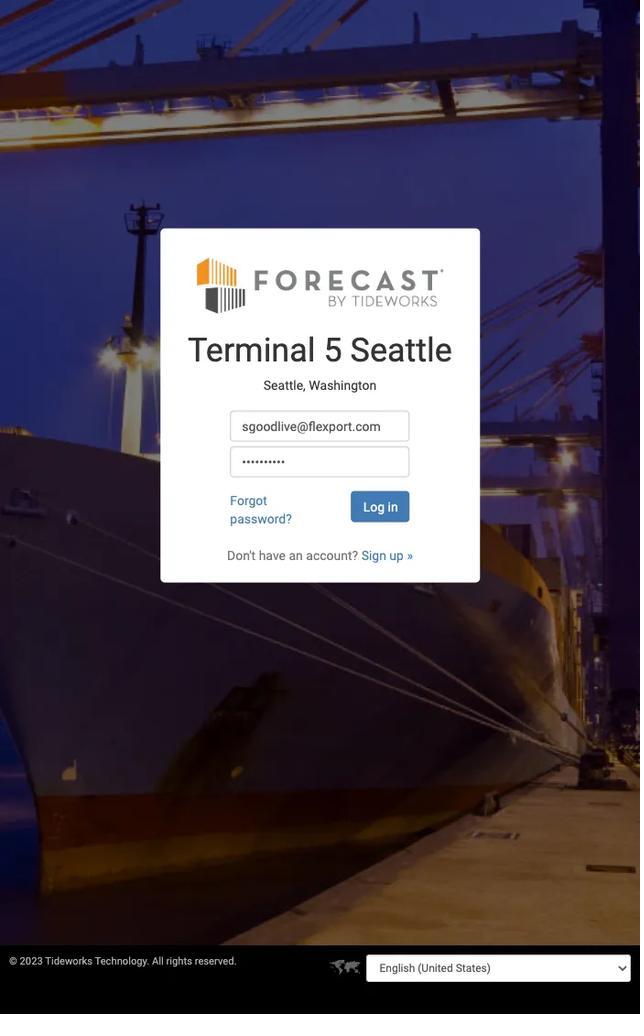 Task type: describe. For each thing, give the bounding box(es) containing it.
account?
[[306, 548, 358, 563]]

© 2023 tideworks technology. all rights reserved.
[[9, 956, 237, 968]]

terminal 5 seattle seattle, washington
[[188, 331, 452, 392]]

have
[[259, 548, 286, 563]]

log in
[[363, 500, 398, 514]]

an
[[289, 548, 303, 563]]

forgot password? link
[[230, 493, 292, 526]]

Password password field
[[230, 447, 410, 478]]

up
[[389, 548, 404, 563]]

seattle,
[[264, 377, 306, 392]]

rights
[[166, 956, 192, 968]]

don't
[[227, 548, 256, 563]]

forgot password?
[[230, 493, 292, 526]]

seattle
[[350, 331, 452, 370]]

5
[[324, 331, 342, 370]]



Task type: locate. For each thing, give the bounding box(es) containing it.
sign
[[361, 548, 386, 563]]

Email or username text field
[[230, 411, 410, 442]]

reserved.
[[195, 956, 237, 968]]

washington
[[309, 377, 377, 392]]

password?
[[230, 512, 292, 526]]

log in button
[[351, 491, 410, 523]]

»
[[407, 548, 413, 563]]

terminal
[[188, 331, 315, 370]]

©
[[9, 956, 17, 968]]

forgot
[[230, 493, 267, 508]]

sign up » link
[[361, 548, 413, 563]]

in
[[388, 500, 398, 514]]

technology.
[[95, 956, 150, 968]]

all
[[152, 956, 164, 968]]

log
[[363, 500, 385, 514]]

don't have an account? sign up »
[[227, 548, 413, 563]]

tideworks
[[45, 956, 92, 968]]

forecast® by tideworks image
[[197, 256, 443, 315]]

2023
[[20, 956, 43, 968]]



Task type: vqa. For each thing, say whether or not it's contained in the screenshot.
2212)
no



